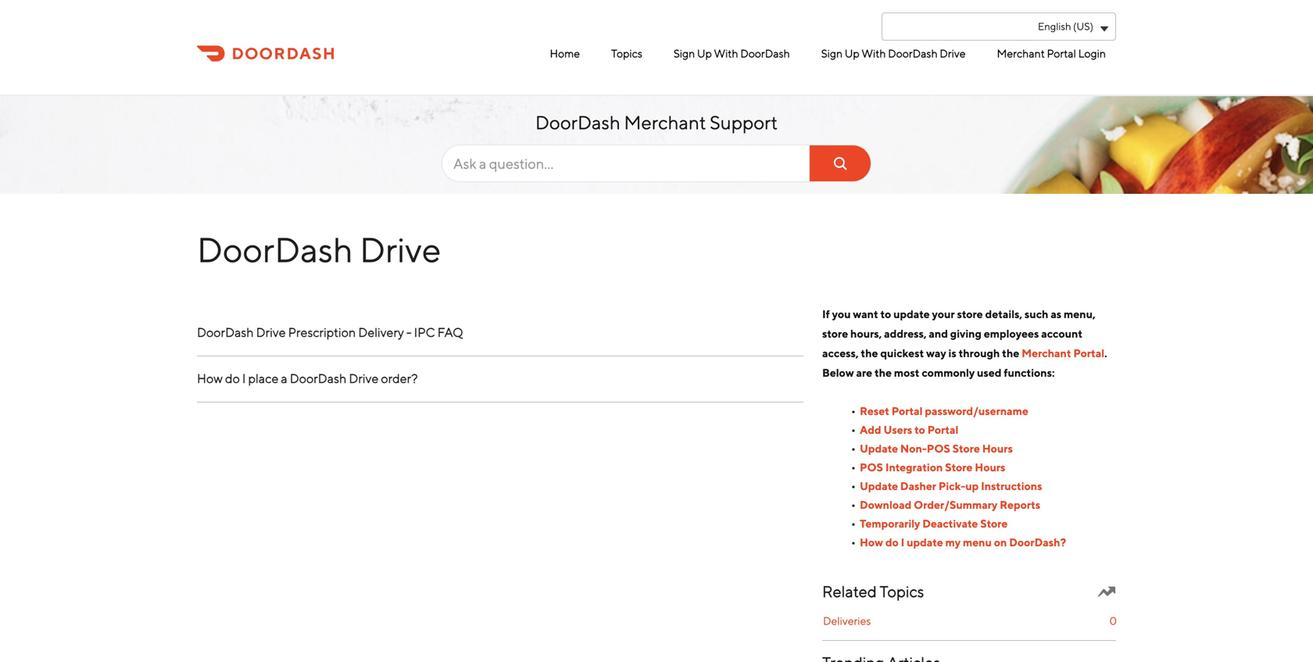 Task type: vqa. For each thing, say whether or not it's contained in the screenshot.
Ensure
no



Task type: describe. For each thing, give the bounding box(es) containing it.
0 vertical spatial do
[[225, 371, 240, 386]]

doordash merchant support
[[535, 111, 778, 134]]

1 vertical spatial store
[[822, 327, 848, 340]]

add
[[860, 423, 881, 436]]

portal for merchant portal
[[1074, 347, 1105, 359]]

-
[[406, 325, 412, 339]]

related topics
[[822, 582, 924, 601]]

drive inside doordash drive prescription delivery - ipc faq link
[[256, 325, 286, 339]]

text default image
[[1097, 582, 1116, 601]]

Ask a question... text field
[[442, 145, 872, 182]]

doordash?
[[1009, 536, 1066, 549]]

if
[[822, 307, 830, 320]]

users
[[884, 423, 912, 436]]

0 horizontal spatial pos
[[860, 461, 883, 474]]

hours,
[[850, 327, 882, 340]]

such
[[1025, 307, 1049, 320]]

0 vertical spatial store
[[953, 442, 980, 455]]

with for sign up with doordash
[[714, 47, 738, 60]]

non-
[[900, 442, 927, 455]]

sign for sign up with doordash drive
[[821, 47, 843, 60]]

how do i place a doordash drive order?
[[197, 371, 418, 386]]

update inside reset portal password/username add users to portal update non-pos store hours pos integration store hours update dasher pick-up instructions download order/summary reports temporarily deactivate store how do i update my menu on doordash?
[[907, 536, 943, 549]]

ipc
[[414, 325, 435, 339]]

order/summary
[[914, 498, 998, 511]]

instructions
[[981, 479, 1042, 492]]

up for sign up with doordash drive
[[845, 47, 860, 60]]

my
[[945, 536, 961, 549]]

how do i update my menu on doordash? link
[[860, 536, 1066, 549]]

order?
[[381, 371, 418, 386]]

merchant help home image
[[197, 44, 334, 63]]

used
[[977, 366, 1002, 379]]

with for sign up with doordash drive
[[862, 47, 886, 60]]

portal down reset portal password/username link
[[928, 423, 959, 436]]

delivery
[[358, 325, 404, 339]]

place
[[248, 371, 279, 386]]

pos integration store hours link
[[860, 461, 1006, 474]]

update non-pos store hours link
[[860, 442, 1013, 455]]

commonly
[[922, 366, 975, 379]]

2 vertical spatial store
[[980, 517, 1008, 530]]

english (us)
[[1038, 20, 1094, 32]]

1 update from the top
[[860, 442, 898, 455]]

sign up with doordash drive link
[[817, 41, 970, 66]]

menu
[[963, 536, 992, 549]]

to inside reset portal password/username add users to portal update non-pos store hours pos integration store hours update dasher pick-up instructions download order/summary reports temporarily deactivate store how do i update my menu on doordash?
[[915, 423, 925, 436]]

merchant portal link
[[1022, 347, 1105, 359]]

download
[[860, 498, 912, 511]]

add users to portal link
[[860, 423, 959, 436]]

1 horizontal spatial topics
[[880, 582, 924, 601]]

prescription
[[288, 325, 356, 339]]

update inside if you want to update your store details, such as menu, store hours, address, and giving employees account access, the quickest way is through the
[[894, 307, 930, 320]]

on
[[994, 536, 1007, 549]]

employees
[[984, 327, 1039, 340]]

deactivate
[[923, 517, 978, 530]]

0 horizontal spatial topics
[[611, 47, 642, 60]]

0 vertical spatial hours
[[982, 442, 1013, 455]]

the inside . below are the most commonly used functions:
[[875, 366, 892, 379]]

1 vertical spatial store
[[945, 461, 973, 474]]

functions:
[[1004, 366, 1055, 379]]

giving
[[950, 327, 982, 340]]

merchant for merchant portal
[[1022, 347, 1071, 359]]

the down employees
[[1002, 347, 1019, 359]]

home
[[550, 47, 580, 60]]

english
[[1038, 20, 1071, 32]]

are
[[856, 366, 872, 379]]

how inside reset portal password/username add users to portal update non-pos store hours pos integration store hours update dasher pick-up instructions download order/summary reports temporarily deactivate store how do i update my menu on doordash?
[[860, 536, 883, 549]]

sign for sign up with doordash
[[674, 47, 695, 60]]

1 horizontal spatial store
[[957, 307, 983, 320]]

to inside if you want to update your store details, such as menu, store hours, address, and giving employees account access, the quickest way is through the
[[881, 307, 891, 320]]

temporarily
[[860, 517, 920, 530]]

up for sign up with doordash
[[697, 47, 712, 60]]

merchant portal
[[1022, 347, 1105, 359]]

1 horizontal spatial pos
[[927, 442, 950, 455]]

your
[[932, 307, 955, 320]]

home link
[[546, 41, 584, 66]]

2 update from the top
[[860, 479, 898, 492]]

details,
[[985, 307, 1022, 320]]

0
[[1110, 614, 1117, 627]]



Task type: locate. For each thing, give the bounding box(es) containing it.
store up on
[[980, 517, 1008, 530]]

and
[[929, 327, 948, 340]]

1 vertical spatial update
[[860, 479, 898, 492]]

doordash drive
[[197, 229, 441, 270]]

2 with from the left
[[862, 47, 886, 60]]

how inside "how do i place a doordash drive order?" link
[[197, 371, 223, 386]]

0 horizontal spatial to
[[881, 307, 891, 320]]

you
[[832, 307, 851, 320]]

update up download
[[860, 479, 898, 492]]

1 horizontal spatial up
[[845, 47, 860, 60]]

1 vertical spatial pos
[[860, 461, 883, 474]]

sign up with doordash link
[[670, 41, 794, 66]]

0 vertical spatial update
[[894, 307, 930, 320]]

with
[[714, 47, 738, 60], [862, 47, 886, 60]]

topics link
[[607, 41, 646, 66]]

as
[[1051, 307, 1062, 320]]

reset
[[860, 404, 889, 417]]

0 horizontal spatial how
[[197, 371, 223, 386]]

i down temporarily
[[901, 536, 905, 549]]

is
[[949, 347, 957, 359]]

to
[[881, 307, 891, 320], [915, 423, 925, 436]]

hours
[[982, 442, 1013, 455], [975, 461, 1006, 474]]

0 vertical spatial topics
[[611, 47, 642, 60]]

portal
[[1047, 47, 1076, 60], [1074, 347, 1105, 359], [892, 404, 923, 417], [928, 423, 959, 436]]

if you want to update your store details, such as menu, store hours, address, and giving employees account access, the quickest way is through the
[[822, 307, 1096, 359]]

1 horizontal spatial how
[[860, 536, 883, 549]]

2 horizontal spatial up
[[966, 479, 979, 492]]

the down hours,
[[861, 347, 878, 359]]

update dasher pick-up instructions link
[[860, 479, 1042, 492]]

merchant up ask a question... text field
[[624, 111, 706, 134]]

Preferred Language, English (US) button
[[882, 13, 1116, 41]]

how do i place a doordash drive order? link
[[197, 369, 804, 388]]

drive
[[940, 47, 966, 60], [360, 229, 441, 270], [256, 325, 286, 339], [349, 371, 379, 386]]

doordash drive prescription delivery - ipc faq
[[197, 325, 463, 339]]

to right want
[[881, 307, 891, 320]]

update up address,
[[894, 307, 930, 320]]

do down temporarily
[[885, 536, 899, 549]]

store up pick-
[[945, 461, 973, 474]]

merchant down account
[[1022, 347, 1071, 359]]

sign inside sign up with doordash drive link
[[821, 47, 843, 60]]

portal up add users to portal link
[[892, 404, 923, 417]]

1 with from the left
[[714, 47, 738, 60]]

related
[[822, 582, 877, 601]]

the
[[861, 347, 878, 359], [1002, 347, 1019, 359], [875, 366, 892, 379]]

store
[[957, 307, 983, 320], [822, 327, 848, 340]]

1 vertical spatial hours
[[975, 461, 1006, 474]]

topics right 'related'
[[880, 582, 924, 601]]

. below are the most commonly used functions:
[[822, 347, 1107, 379]]

through
[[959, 347, 1000, 359]]

0 horizontal spatial do
[[225, 371, 240, 386]]

address,
[[884, 327, 927, 340]]

integration
[[885, 461, 943, 474]]

1 horizontal spatial sign
[[821, 47, 843, 60]]

reset portal password/username link
[[860, 404, 1029, 417]]

a
[[281, 371, 287, 386]]

0 vertical spatial i
[[242, 371, 246, 386]]

merchant for merchant portal login
[[997, 47, 1045, 60]]

want
[[853, 307, 878, 320]]

store up giving on the right
[[957, 307, 983, 320]]

update
[[894, 307, 930, 320], [907, 536, 943, 549]]

sign up with doordash drive
[[821, 47, 966, 60]]

pick-
[[939, 479, 966, 492]]

update
[[860, 442, 898, 455], [860, 479, 898, 492]]

1 horizontal spatial i
[[901, 536, 905, 549]]

password/username
[[925, 404, 1029, 417]]

store up access,
[[822, 327, 848, 340]]

i inside reset portal password/username add users to portal update non-pos store hours pos integration store hours update dasher pick-up instructions download order/summary reports temporarily deactivate store how do i update my menu on doordash?
[[901, 536, 905, 549]]

portal down english (us)
[[1047, 47, 1076, 60]]

below
[[822, 366, 854, 379]]

merchant portal login link
[[993, 41, 1110, 66]]

topics right 'home' on the top left
[[611, 47, 642, 60]]

store
[[953, 442, 980, 455], [945, 461, 973, 474], [980, 517, 1008, 530]]

1 vertical spatial merchant
[[624, 111, 706, 134]]

portal for merchant portal login
[[1047, 47, 1076, 60]]

1 horizontal spatial do
[[885, 536, 899, 549]]

2 vertical spatial merchant
[[1022, 347, 1071, 359]]

most
[[894, 366, 920, 379]]

how left place
[[197, 371, 223, 386]]

store up pos integration store hours link
[[953, 442, 980, 455]]

account
[[1041, 327, 1083, 340]]

1 vertical spatial how
[[860, 536, 883, 549]]

doordash drive prescription delivery - ipc faq link
[[197, 323, 804, 341]]

1 vertical spatial do
[[885, 536, 899, 549]]

to up non-
[[915, 423, 925, 436]]

portal down account
[[1074, 347, 1105, 359]]

the right are
[[875, 366, 892, 379]]

access,
[[822, 347, 859, 359]]

faq
[[437, 325, 463, 339]]

support
[[710, 111, 778, 134]]

do left place
[[225, 371, 240, 386]]

0 horizontal spatial store
[[822, 327, 848, 340]]

0 vertical spatial pos
[[927, 442, 950, 455]]

drive inside sign up with doordash drive link
[[940, 47, 966, 60]]

pos up pos integration store hours link
[[927, 442, 950, 455]]

0 vertical spatial how
[[197, 371, 223, 386]]

1 vertical spatial to
[[915, 423, 925, 436]]

0 vertical spatial store
[[957, 307, 983, 320]]

download order/summary reports link
[[860, 498, 1041, 511]]

sign
[[674, 47, 695, 60], [821, 47, 843, 60]]

merchant
[[997, 47, 1045, 60], [624, 111, 706, 134], [1022, 347, 1071, 359]]

0 vertical spatial merchant
[[997, 47, 1045, 60]]

menu containing home
[[438, 41, 1110, 66]]

1 vertical spatial i
[[901, 536, 905, 549]]

update down add
[[860, 442, 898, 455]]

up
[[697, 47, 712, 60], [845, 47, 860, 60], [966, 479, 979, 492]]

up inside reset portal password/username add users to portal update non-pos store hours pos integration store hours update dasher pick-up instructions download order/summary reports temporarily deactivate store how do i update my menu on doordash?
[[966, 479, 979, 492]]

1 vertical spatial topics
[[880, 582, 924, 601]]

.
[[1105, 347, 1107, 359]]

1 vertical spatial update
[[907, 536, 943, 549]]

i left place
[[242, 371, 246, 386]]

portal for reset portal password/username add users to portal update non-pos store hours pos integration store hours update dasher pick-up instructions download order/summary reports temporarily deactivate store how do i update my menu on doordash?
[[892, 404, 923, 417]]

sign inside sign up with doordash link
[[674, 47, 695, 60]]

temporarily deactivate store link
[[860, 517, 1008, 530]]

0 vertical spatial to
[[881, 307, 891, 320]]

reports
[[1000, 498, 1041, 511]]

reset portal password/username add users to portal update non-pos store hours pos integration store hours update dasher pick-up instructions download order/summary reports temporarily deactivate store how do i update my menu on doordash?
[[860, 404, 1066, 549]]

i
[[242, 371, 246, 386], [901, 536, 905, 549]]

way
[[926, 347, 946, 359]]

login
[[1078, 47, 1106, 60]]

0 horizontal spatial up
[[697, 47, 712, 60]]

deliveries
[[823, 614, 871, 627]]

menu
[[438, 41, 1110, 66]]

drive inside "how do i place a doordash drive order?" link
[[349, 371, 379, 386]]

do inside reset portal password/username add users to portal update non-pos store hours pos integration store hours update dasher pick-up instructions download order/summary reports temporarily deactivate store how do i update my menu on doordash?
[[885, 536, 899, 549]]

doordash
[[740, 47, 790, 60], [888, 47, 938, 60], [535, 111, 621, 134], [197, 229, 353, 270], [197, 325, 254, 339], [290, 371, 347, 386]]

(us)
[[1073, 20, 1094, 32]]

1 horizontal spatial with
[[862, 47, 886, 60]]

1 sign from the left
[[674, 47, 695, 60]]

topics
[[611, 47, 642, 60], [880, 582, 924, 601]]

0 horizontal spatial sign
[[674, 47, 695, 60]]

do
[[225, 371, 240, 386], [885, 536, 899, 549]]

dasher
[[900, 479, 936, 492]]

0 vertical spatial update
[[860, 442, 898, 455]]

menu,
[[1064, 307, 1096, 320]]

sign up with doordash
[[674, 47, 790, 60]]

pos down add
[[860, 461, 883, 474]]

1 horizontal spatial to
[[915, 423, 925, 436]]

2 sign from the left
[[821, 47, 843, 60]]

merchant portal login
[[997, 47, 1106, 60]]

quickest
[[880, 347, 924, 359]]

update down temporarily deactivate store link
[[907, 536, 943, 549]]

merchant down english (us) 'button'
[[997, 47, 1045, 60]]

0 horizontal spatial with
[[714, 47, 738, 60]]

0 horizontal spatial i
[[242, 371, 246, 386]]

how down temporarily
[[860, 536, 883, 549]]



